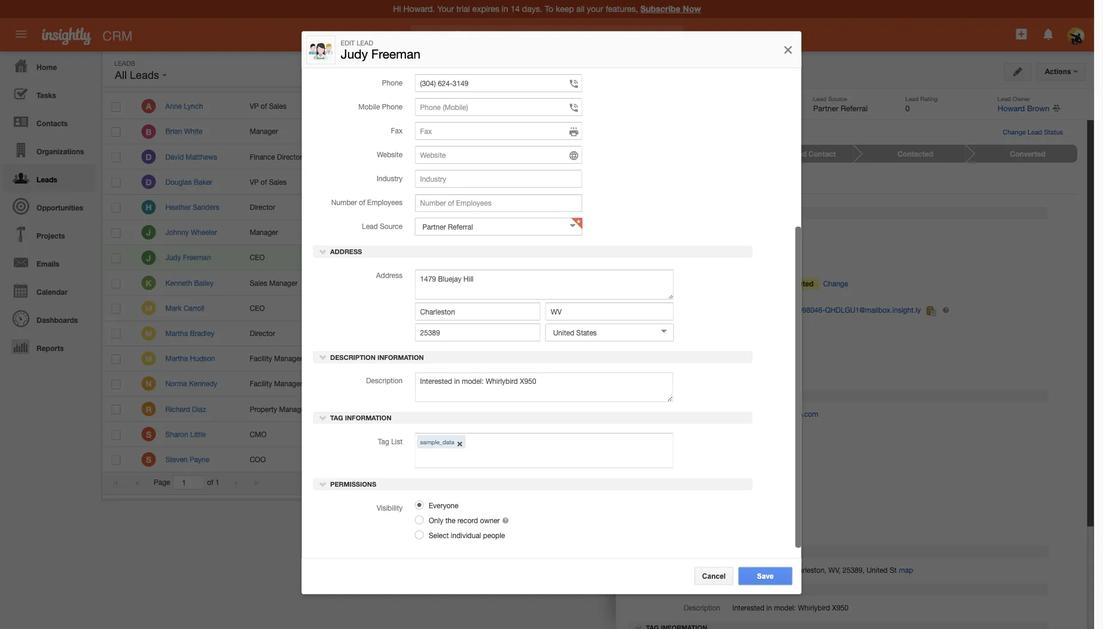 Task type: vqa. For each thing, say whether or not it's contained in the screenshot.
A LINK
yes



Task type: locate. For each thing, give the bounding box(es) containing it.
cell
[[578, 94, 663, 119], [663, 94, 767, 119], [325, 119, 409, 144], [578, 119, 663, 144], [663, 119, 767, 144], [882, 119, 912, 144], [578, 144, 663, 170], [663, 144, 767, 170], [578, 170, 663, 195], [663, 170, 767, 195], [882, 170, 912, 195], [578, 195, 663, 220], [663, 195, 767, 220], [578, 220, 663, 246], [663, 220, 767, 246], [882, 220, 912, 246], [102, 246, 132, 271], [882, 246, 912, 271], [325, 271, 409, 296], [494, 271, 578, 296], [578, 271, 663, 296], [882, 271, 912, 296], [578, 296, 663, 321], [325, 321, 409, 347], [882, 321, 912, 347], [882, 347, 912, 372], [578, 372, 663, 397], [325, 422, 409, 448], [882, 422, 912, 448], [325, 448, 409, 473], [409, 448, 494, 473], [494, 448, 578, 473], [578, 448, 663, 473], [882, 448, 912, 473]]

david matthews
[[165, 153, 217, 161]]

wv,
[[829, 566, 841, 575]]

2 d from the top
[[146, 177, 152, 187]]

activity right last
[[697, 346, 721, 354]]

brown inside "a" row
[[804, 102, 825, 110]]

1 howard brown from the top
[[777, 102, 825, 110]]

howard inside 'n' 'row'
[[777, 380, 802, 388]]

1 activity from the top
[[697, 346, 721, 354]]

lynch
[[184, 102, 203, 110]]

emails
[[37, 260, 59, 268]]

16- left title
[[672, 254, 683, 262]]

mbradley@shieldsgigot.com cell
[[494, 321, 594, 347]]

1 vertical spatial vp of sales
[[250, 178, 287, 186]]

16-nov-23 import link
[[919, 189, 987, 198]]

1 vertical spatial j link
[[142, 251, 156, 265]]

0 vertical spatial vp of sales
[[250, 102, 287, 110]]

bwhite@boganinc.com cell
[[494, 119, 578, 144]]

1 vertical spatial facility
[[250, 380, 272, 388]]

1 vertical spatial facility manager
[[250, 380, 303, 388]]

16- down "user"
[[672, 304, 683, 313]]

manager cell up "sales manager" cell on the top left of the page
[[241, 220, 325, 246]]

0 vertical spatial ceo cell
[[241, 246, 325, 271]]

howard brown link inside b "row"
[[777, 127, 825, 136]]

open - notcontacted for mhudson@andersoninc.com
[[587, 355, 659, 363]]

733-
[[436, 304, 451, 313]]

chevron down image up "sales manager" cell on the top left of the page
[[319, 248, 327, 256]]

0 vertical spatial chevron down image
[[319, 248, 327, 256]]

lead for lead owner
[[776, 77, 793, 86]]

source inside lead source partner referral
[[829, 95, 848, 102]]

1 horizontal spatial all
[[423, 31, 433, 41]]

- inside cell
[[618, 405, 621, 414]]

lead up 0
[[906, 95, 919, 102]]

closed - disqualified cell
[[578, 397, 663, 422]]

1 vertical spatial director cell
[[241, 321, 325, 347]]

employees
[[367, 198, 403, 207]]

16-nov-23 1:35 pm inside 'n' 'row'
[[672, 380, 735, 388]]

1 vertical spatial activity
[[697, 359, 721, 367]]

0 vertical spatial d
[[146, 152, 152, 162]]

2 vertical spatial open - notcontacted
[[587, 355, 659, 363]]

howard for nkennedy@swaniawskillc.com
[[777, 380, 802, 388]]

howard brown link for jfreeman@rolfsoncorp.com
[[777, 254, 825, 262]]

d'amore
[[404, 304, 432, 313]]

llc right mobile
[[380, 102, 393, 110]]

1 horizontal spatial rolfson corporation
[[733, 267, 798, 275]]

1 16-nov-23 1:35 pm cell from the top
[[663, 246, 767, 271]]

map link
[[900, 566, 914, 575]]

ceo cell down sales manager
[[241, 296, 325, 321]]

16- inside the j row
[[672, 254, 683, 262]]

1 ceo cell from the top
[[241, 246, 325, 271]]

of right 'trophy'
[[359, 198, 365, 207]]

1 s from the top
[[146, 430, 151, 440]]

1 chevron down image from the top
[[319, 248, 327, 256]]

2 s from the top
[[146, 455, 151, 465]]

0 horizontal spatial source
[[380, 222, 403, 231]]

nov- for (501) 733-1738
[[683, 304, 698, 313]]

2 ceo cell from the top
[[241, 296, 325, 321]]

coo cell
[[241, 448, 325, 473]]

7 16-nov-23 1:35 pm cell from the top
[[663, 397, 767, 422]]

director right finance
[[277, 153, 303, 161]]

s link down 'r'
[[142, 427, 156, 442]]

everyone
[[427, 502, 459, 510]]

brown inside h "row"
[[804, 203, 825, 211]]

16-nov-23 1:35 pm inside r row
[[672, 405, 735, 414]]

howard brown for mhudson@andersoninc.com
[[777, 355, 825, 363]]

5 howard brown from the top
[[777, 203, 825, 211]]

freeman inside the j row
[[183, 254, 211, 262]]

1 follow image from the top
[[861, 101, 872, 113]]

follow image inside r row
[[861, 404, 872, 416]]

trophy group cell
[[325, 195, 409, 220]]

3484
[[451, 178, 467, 186]]

State/Province text field
[[545, 303, 674, 321]]

blog link
[[401, 535, 416, 543]]

nov- up additional information
[[683, 380, 698, 388]]

1:35 for mbradley@shieldsgigot.com
[[708, 329, 722, 338]]

nov- for (928) 565468
[[683, 329, 698, 338]]

3 16-nov-23 1:35 pm cell from the top
[[663, 296, 767, 321]]

edit lead judy freeman
[[341, 39, 421, 61]]

d for douglas baker
[[146, 177, 152, 187]]

16-
[[930, 189, 941, 198], [672, 254, 683, 262], [672, 279, 683, 287], [672, 304, 683, 313], [672, 329, 683, 338], [733, 333, 744, 341], [672, 355, 683, 363], [672, 380, 683, 388], [672, 405, 683, 414], [672, 430, 683, 439], [672, 456, 683, 464]]

1 vertical spatial open - notcontacted
[[587, 329, 659, 338]]

2 open - notcontacted cell from the top
[[578, 321, 663, 347]]

howard for mhudson@andersoninc.com
[[777, 355, 802, 363]]

2 vertical spatial m link
[[142, 352, 156, 366]]

phone right mobile
[[382, 103, 403, 111]]

martha down the mark
[[165, 329, 188, 338]]

now
[[683, 4, 701, 14]]

source down employees
[[380, 222, 403, 231]]

360-
[[436, 228, 451, 237]]

follow image for (206) 645-7995
[[861, 202, 872, 214]]

2 vertical spatial email
[[667, 423, 685, 432]]

1 vertical spatial rolfson corporation
[[733, 267, 798, 275]]

manager for r
[[279, 405, 308, 414]]

vp of sales inside "a" row
[[250, 102, 287, 110]]

2 s row from the top
[[102, 448, 912, 473]]

nov- up last
[[683, 329, 698, 338]]

0 horizontal spatial description information
[[328, 354, 424, 362]]

jfreeman@rolfsoncorp.com for jfreeman@rolfsoncorp.com open - notcontacted
[[503, 254, 589, 262]]

13 howard brown from the top
[[777, 405, 825, 414]]

director inside h "row"
[[250, 203, 275, 211]]

nov- inside k row
[[683, 279, 698, 287]]

j up k link
[[146, 253, 151, 263]]

3 m link from the top
[[142, 352, 156, 366]]

City text field
[[415, 303, 540, 321]]

1 vertical spatial m
[[145, 329, 153, 339]]

pm inside the j row
[[724, 254, 735, 262]]

16- inside k row
[[672, 279, 683, 287]]

ceo inside m row
[[250, 304, 265, 313]]

director cell
[[241, 195, 325, 220], [241, 321, 325, 347]]

lead right leads
[[998, 95, 1012, 102]]

vp up finance
[[250, 102, 259, 110]]

0 horizontal spatial tag
[[330, 415, 343, 423]]

2 manager cell from the top
[[241, 220, 325, 246]]

9 follow image from the top
[[861, 404, 872, 416]]

pm inside 'n' 'row'
[[724, 380, 735, 388]]

howard inside r row
[[777, 405, 802, 414]]

lead inside lead source partner referral
[[814, 95, 827, 102]]

information right the inc
[[377, 354, 424, 362]]

2433
[[451, 380, 467, 388]]

j row
[[102, 220, 912, 246], [102, 246, 912, 271]]

2 howard brown from the top
[[777, 127, 825, 136]]

nov- for (805) 715-0369
[[683, 405, 698, 414]]

0 vertical spatial vp
[[250, 102, 259, 110]]

4 open - notcontacted cell from the top
[[578, 422, 663, 448]]

16- for (775) 616-7387
[[672, 355, 683, 363]]

0 vertical spatial d link
[[142, 150, 156, 164]]

date of last activity date of next activity
[[655, 346, 721, 367]]

m link for martha hudson
[[142, 352, 156, 366]]

0 horizontal spatial rolfson
[[334, 254, 359, 262]]

howard inside lead owner howard brown
[[998, 104, 1026, 113]]

vp inside "a" row
[[250, 102, 259, 110]]

0 vertical spatial facility
[[250, 355, 272, 363]]

1 s row from the top
[[102, 422, 912, 448]]

date left next
[[655, 359, 670, 367]]

(412) 250-9270 cell
[[409, 422, 494, 448]]

2 facility manager from the top
[[250, 380, 303, 388]]

(775) 616-7387 cell
[[409, 347, 494, 372]]

director inside m row
[[250, 329, 275, 338]]

16- inside r row
[[672, 405, 683, 414]]

brown for douglas.baker@durganandsons.com
[[804, 178, 825, 186]]

11 howard brown from the top
[[777, 355, 825, 363]]

14 howard brown from the top
[[777, 430, 825, 439]]

hsanders@trophygroup.com
[[503, 203, 594, 211]]

vp of sales inside d row
[[250, 178, 287, 186]]

1 vertical spatial s
[[146, 455, 151, 465]]

and inside ebert and sons "cell"
[[353, 153, 366, 161]]

manager inside 'n' 'row'
[[274, 380, 303, 388]]

row
[[102, 70, 911, 92]]

pm for mcarroll@gsd.com
[[724, 304, 735, 313]]

email address
[[675, 410, 721, 419]]

llc inside "a" row
[[380, 102, 393, 110]]

2 chevron down image from the top
[[319, 353, 327, 362]]

d row up industry text field
[[102, 144, 912, 170]]

m row down the mcarroll@gsd.com on the top
[[102, 321, 912, 347]]

sales for a
[[269, 102, 287, 110]]

chevron down image
[[319, 248, 327, 256], [319, 353, 327, 362], [319, 480, 327, 489]]

0 horizontal spatial change
[[824, 280, 849, 288]]

sales up finance director
[[269, 102, 287, 110]]

tag for tag list
[[378, 438, 389, 446]]

j row down jwheeler@rgf.com
[[102, 246, 912, 271]]

douglas baker link
[[165, 178, 219, 186]]

description information up swaniawski llc cell
[[328, 354, 424, 362]]

0 vertical spatial martha
[[165, 329, 188, 338]]

activity
[[697, 346, 721, 354], [697, 359, 721, 367]]

1 d from the top
[[146, 152, 152, 162]]

rolfson down "rogahn,"
[[334, 254, 359, 262]]

2 s link from the top
[[142, 453, 156, 467]]

baker
[[194, 178, 213, 186]]

lead left tags
[[919, 204, 937, 212]]

close image
[[783, 43, 795, 57]]

2 vertical spatial director
[[250, 329, 275, 338]]

lead for lead source
[[362, 222, 378, 231]]

s link up page
[[142, 453, 156, 467]]

s down 'r'
[[146, 430, 151, 440]]

norma kennedy
[[165, 380, 218, 388]]

16- down ben.nelson1980-
[[733, 333, 744, 341]]

m for mark carroll
[[145, 304, 153, 313]]

3 m from the top
[[145, 354, 153, 364]]

data
[[747, 535, 762, 543]]

emails link
[[3, 248, 96, 277]]

phone
[[418, 77, 440, 86], [382, 79, 403, 87], [382, 103, 403, 111]]

home
[[37, 63, 57, 71]]

import down the export leads on the top of the page
[[966, 189, 987, 198]]

1 vertical spatial d link
[[142, 175, 156, 189]]

d link for douglas baker
[[142, 175, 156, 189]]

lead for lead rating 0
[[906, 95, 919, 102]]

vp of sales up finance
[[250, 102, 287, 110]]

manager cell for j
[[241, 220, 325, 246]]

0 vertical spatial tag
[[330, 415, 343, 423]]

howard inside k row
[[777, 279, 802, 287]]

howard for jfreeman@rolfsoncorp.com
[[777, 254, 802, 262]]

3 howard brown from the top
[[777, 153, 825, 161]]

director for h
[[250, 203, 275, 211]]

4 16-nov-23 1:35 pm cell from the top
[[663, 321, 767, 347]]

a row
[[102, 94, 912, 119]]

8 follow image from the top
[[861, 379, 872, 390]]

only
[[429, 517, 443, 525]]

mcarroll@gsd.com cell
[[494, 296, 578, 321]]

name right full in the left top of the page
[[179, 77, 200, 86]]

16- left opted
[[672, 430, 683, 439]]

16- for (501) 733-1738
[[672, 304, 683, 313]]

1479 bluejay hill, charleston, wv, 25389, united states
[[733, 566, 911, 575]]

9 howard brown from the top
[[777, 304, 825, 313]]

tag left list
[[378, 438, 389, 446]]

property manager
[[250, 405, 308, 414]]

martha bradley link
[[165, 329, 221, 338]]

howard for dmatthews@ebertandsons.com
[[777, 153, 802, 161]]

1 horizontal spatial rolfson
[[733, 267, 757, 275]]

2 m from the top
[[145, 329, 153, 339]]

email left opted
[[667, 423, 685, 432]]

4 follow image from the top
[[861, 177, 872, 188]]

12 howard brown from the top
[[777, 380, 825, 388]]

of inside 'judy freeman' dialog
[[359, 198, 365, 207]]

leads all leads
[[114, 59, 162, 81]]

(501)
[[419, 304, 434, 313]]

facility manager
[[250, 355, 303, 363], [250, 380, 303, 388]]

m row
[[102, 296, 912, 321], [102, 321, 912, 347], [102, 347, 912, 372]]

0 horizontal spatial corporation
[[361, 254, 399, 262]]

1 j from the top
[[146, 228, 151, 238]]

nov- inside r row
[[683, 405, 698, 414]]

1 vertical spatial name
[[702, 240, 721, 249]]

1 vertical spatial source
[[380, 222, 403, 231]]

0 vertical spatial facility manager
[[250, 355, 303, 363]]

23 up additional information
[[698, 380, 706, 388]]

brown for sharon.little@sawayn.com
[[804, 430, 825, 439]]

pm for jfreeman@rolfsoncorp.com
[[724, 254, 735, 262]]

4 howard brown from the top
[[777, 178, 825, 186]]

s row down sharon.little@sawayn.com
[[102, 448, 912, 473]]

steven payne
[[165, 456, 210, 464]]

director cell down "sales manager" cell on the top left of the page
[[241, 321, 325, 347]]

16- for (412) 250-9270
[[672, 430, 683, 439]]

people
[[483, 532, 505, 540]]

new lead link
[[1003, 60, 1052, 78]]

1 m link from the top
[[142, 301, 156, 316]]

m up n link
[[145, 354, 153, 364]]

follow image inside 'n' 'row'
[[861, 379, 872, 390]]

m left martha bradley
[[145, 329, 153, 339]]

the
[[445, 517, 455, 525]]

1:35 inside r row
[[708, 405, 722, 414]]

0 vertical spatial director
[[277, 153, 303, 161]]

export leads
[[928, 157, 973, 165]]

0 vertical spatial change
[[1004, 128, 1027, 136]]

16-nov-23 1:35 pm inside the j row
[[672, 254, 735, 262]]

1 horizontal spatial tag
[[378, 438, 389, 446]]

2 vertical spatial m
[[145, 354, 153, 364]]

lead inside lead owner howard brown
[[998, 95, 1012, 102]]

s link for sharon little
[[142, 427, 156, 442]]

dmatthews@ebertandsons.com cell
[[494, 144, 605, 170]]

sales inside "a" row
[[269, 102, 287, 110]]

follow image
[[861, 101, 872, 113], [861, 126, 872, 138], [861, 152, 872, 163], [861, 177, 872, 188], [861, 228, 872, 239], [861, 253, 872, 264], [861, 354, 872, 365], [861, 379, 872, 390], [861, 404, 872, 416], [861, 430, 872, 441]]

1 vertical spatial jfreeman@rolfsoncorp.com
[[733, 410, 819, 419]]

(406) 653-3860 cell
[[409, 94, 494, 119]]

crm
[[103, 28, 133, 43]]

0 vertical spatial j link
[[142, 225, 156, 240]]

23 left out
[[698, 430, 706, 439]]

d up h 'link'
[[146, 177, 152, 187]]

nov- inside the j row
[[683, 254, 698, 262]]

1 j link from the top
[[142, 225, 156, 240]]

follow image
[[742, 68, 754, 80], [861, 202, 872, 214], [861, 278, 872, 289], [861, 303, 872, 315], [861, 329, 872, 340], [861, 455, 872, 466]]

vp of sales cell
[[241, 94, 325, 119], [241, 170, 325, 195]]

0 vertical spatial activity
[[697, 346, 721, 354]]

facility inside 'n' 'row'
[[250, 380, 272, 388]]

0 horizontal spatial all
[[115, 69, 127, 81]]

2 j link from the top
[[142, 251, 156, 265]]

facility
[[250, 355, 272, 363], [250, 380, 272, 388]]

follow image inside "a" row
[[861, 101, 872, 113]]

all leads button
[[112, 66, 170, 84]]

1 vertical spatial ceo cell
[[241, 296, 325, 321]]

2 j row from the top
[[102, 246, 912, 271]]

7 howard brown from the top
[[777, 254, 825, 262]]

howard brown inside b "row"
[[777, 127, 825, 136]]

7 follow image from the top
[[861, 354, 872, 365]]

Phone text field
[[415, 74, 582, 92]]

anderson
[[334, 355, 365, 363]]

0 vertical spatial s
[[146, 430, 151, 440]]

m for martha bradley
[[145, 329, 153, 339]]

chevron down image for address
[[319, 248, 327, 256]]

pm for nkennedy@swaniawskillc.com
[[724, 380, 735, 388]]

address down the rolfson corporation cell
[[376, 271, 403, 280]]

16-nov-23 1:35 pm cell for mbradley@shieldsgigot.com
[[663, 321, 767, 347]]

1 vertical spatial chevron down image
[[319, 353, 327, 362]]

sharon.little@sawayn.com cell
[[494, 422, 586, 448]]

follow image inside k row
[[861, 278, 872, 289]]

howard brown inside r row
[[777, 405, 825, 414]]

notifications image
[[1042, 27, 1056, 41]]

howard brown for dmatthews@ebertandsons.com
[[777, 153, 825, 161]]

(406) 653-3860
[[419, 102, 467, 110]]

phone field image for mobile phone
[[569, 102, 579, 114]]

lead right new
[[1028, 65, 1045, 73]]

1 vertical spatial rolfson
[[733, 267, 757, 275]]

(805) 715-0369 cell
[[409, 397, 494, 422]]

1:35 inside k row
[[708, 279, 722, 287]]

phone field image
[[569, 78, 579, 90], [569, 102, 579, 114]]

leads
[[114, 59, 135, 67], [130, 69, 159, 81], [953, 140, 972, 148], [953, 157, 973, 165], [37, 175, 57, 184]]

brown
[[804, 102, 825, 110], [1028, 104, 1050, 113], [804, 127, 825, 136], [804, 153, 825, 161], [804, 178, 825, 186], [804, 203, 825, 211], [804, 228, 825, 237], [804, 254, 825, 262], [804, 279, 825, 287], [804, 304, 825, 313], [804, 329, 825, 338], [804, 355, 825, 363], [804, 380, 825, 388], [804, 405, 825, 414], [804, 430, 825, 439], [804, 456, 825, 464]]

0 vertical spatial sales
[[269, 102, 287, 110]]

1 vertical spatial phone field image
[[569, 102, 579, 114]]

1:35 for jfreeman@rolfsoncorp.com
[[708, 254, 722, 262]]

follow image for (928) 565468
[[861, 329, 872, 340]]

0 vertical spatial source
[[829, 95, 848, 102]]

None radio
[[415, 531, 424, 540]]

date left last
[[656, 346, 671, 354]]

0 vertical spatial llc
[[380, 102, 393, 110]]

howe-blanda llc
[[334, 102, 393, 110]]

23 up responsible at the right top of page
[[698, 279, 706, 287]]

0 vertical spatial owner
[[795, 77, 817, 86]]

0 vertical spatial jfreeman@rolfsoncorp.com
[[503, 254, 589, 262]]

2 j from the top
[[146, 253, 151, 263]]

1 horizontal spatial source
[[829, 95, 848, 102]]

n row
[[102, 372, 912, 397]]

howard brown link inside r row
[[777, 405, 825, 414]]

(937) 360-8462
[[419, 228, 467, 237]]

1 vertical spatial martha
[[165, 355, 188, 363]]

j link for johnny wheeler
[[142, 225, 156, 240]]

facility manager inside 'n' 'row'
[[250, 380, 303, 388]]

sons for durgan and sons
[[374, 178, 390, 186]]

rogahn,
[[334, 228, 361, 237]]

1 vertical spatial vp
[[250, 178, 259, 186]]

0 horizontal spatial owner
[[795, 77, 817, 86]]

2 16-nov-23 1:35 pm cell from the top
[[663, 271, 767, 296]]

23 inside k row
[[698, 279, 706, 287]]

website
[[377, 150, 403, 159]]

1 vertical spatial description information
[[645, 587, 740, 594]]

sons
[[368, 153, 384, 161], [374, 178, 390, 186]]

howard brown inside "a" row
[[777, 102, 825, 110]]

16-nov-23 1:35 pm cell for nkennedy@swaniawskillc.com
[[663, 372, 767, 397]]

manager inside b "row"
[[250, 127, 278, 136]]

nov- inside 'n' 'row'
[[683, 380, 698, 388]]

0 horizontal spatial import
[[930, 140, 951, 148]]

vp of sales for d
[[250, 178, 287, 186]]

1 vp of sales from the top
[[250, 102, 287, 110]]

sales manager cell
[[241, 271, 325, 296]]

ceo inside the j row
[[250, 254, 265, 262]]

record permissions image
[[757, 66, 768, 81]]

1 vp from the top
[[250, 102, 259, 110]]

1:35 for rkdiaz@padbergh.com
[[708, 405, 722, 414]]

23 right next
[[698, 355, 706, 363]]

1 vertical spatial vp of sales cell
[[241, 170, 325, 195]]

m link
[[142, 301, 156, 316], [142, 326, 156, 341], [142, 352, 156, 366]]

vp inside d row
[[250, 178, 259, 186]]

follow image inside h "row"
[[861, 202, 872, 214]]

1 vertical spatial all
[[115, 69, 127, 81]]

(501) 733-1738 cell
[[409, 296, 494, 321]]

2 facility from the top
[[250, 380, 272, 388]]

2 vertical spatial sales
[[250, 279, 267, 287]]

facility for n
[[250, 380, 272, 388]]

interested in model: whirlybird x950
[[733, 604, 849, 613]]

nov- down email opted out
[[683, 456, 698, 464]]

nov-
[[941, 189, 956, 198], [683, 254, 698, 262], [683, 279, 698, 287], [683, 304, 698, 313], [683, 329, 698, 338], [744, 333, 759, 341], [683, 355, 698, 363], [683, 380, 698, 388], [683, 405, 698, 414], [683, 430, 698, 439], [683, 456, 698, 464]]

heather
[[165, 203, 191, 211]]

3 chevron down image from the top
[[319, 480, 327, 489]]

howard brown link for anne.lynch@howeblanda.com
[[777, 102, 825, 110]]

brown inside b "row"
[[804, 127, 825, 136]]

brown for dmatthews@ebertandsons.com
[[804, 153, 825, 161]]

nov- down last
[[683, 355, 698, 363]]

s for steven payne
[[146, 455, 151, 465]]

sons inside cell
[[374, 178, 390, 186]]

howard brown link for mcarroll@gsd.com
[[777, 304, 825, 313]]

howard brown link inside "a" row
[[777, 102, 825, 110]]

2 vp of sales from the top
[[250, 178, 287, 186]]

howard brown link inside h "row"
[[777, 203, 825, 211]]

lead right record permissions icon at the right top of page
[[776, 77, 793, 86]]

0 vertical spatial s link
[[142, 427, 156, 442]]

(206) 645-7995 cell
[[409, 195, 494, 220]]

tag down the
[[330, 415, 343, 423]]

howard brown link for rkdiaz@padbergh.com
[[777, 405, 825, 414]]

1 m row from the top
[[102, 296, 912, 321]]

row group
[[102, 94, 912, 473]]

d row
[[102, 144, 912, 170], [102, 170, 912, 195]]

chevron down image for description
[[319, 353, 327, 362]]

3 follow image from the top
[[861, 152, 872, 163]]

d link down b at the left of the page
[[142, 150, 156, 164]]

16-nov-23 1:35 pm cell for rkdiaz@padbergh.com
[[663, 397, 767, 422]]

1 vertical spatial s link
[[142, 453, 156, 467]]

page
[[154, 479, 170, 487]]

ceo cell up sales manager
[[241, 246, 325, 271]]

change for change lead status
[[1004, 128, 1027, 136]]

0 horizontal spatial jfreeman@rolfsoncorp.com
[[503, 254, 589, 262]]

judy inside the j row
[[165, 254, 181, 262]]

sales down finance director
[[269, 178, 287, 186]]

contacts link
[[3, 108, 96, 136]]

howard brown inside 'n' 'row'
[[777, 380, 825, 388]]

1 vertical spatial email
[[675, 410, 692, 419]]

1 manager cell from the top
[[241, 119, 325, 144]]

10 howard brown from the top
[[777, 329, 825, 338]]

description information down cancel button
[[645, 587, 740, 594]]

(251) 735-5824 cell
[[409, 119, 494, 144]]

facility manager inside m row
[[250, 355, 303, 363]]

ceo
[[733, 254, 748, 262], [250, 254, 265, 262], [250, 304, 265, 313]]

1 vertical spatial import
[[966, 189, 987, 198]]

0369
[[451, 405, 467, 414]]

1 director cell from the top
[[241, 195, 325, 220]]

manager cell
[[241, 119, 325, 144], [241, 220, 325, 246]]

9 16-nov-23 1:35 pm cell from the top
[[663, 448, 767, 473]]

manager cell for b
[[241, 119, 325, 144]]

1 horizontal spatial owner
[[1013, 95, 1031, 102]]

property manager cell
[[241, 397, 325, 422]]

this record will only be visible to its creator and administrators. image
[[502, 517, 509, 525]]

1:35 inside the j row
[[708, 254, 722, 262]]

j row down the number of employees text field
[[102, 220, 912, 246]]

Phone (Mobile) text field
[[415, 98, 582, 116]]

facility manager cell
[[241, 347, 325, 372], [241, 372, 325, 397]]

16-nov-23 1:35 pm for mbradley@shieldsgigot.com
[[672, 329, 735, 338]]

navigation containing home
[[0, 51, 96, 361]]

5 16-nov-23 1:35 pm cell from the top
[[663, 347, 767, 372]]

email opted out
[[667, 423, 721, 432]]

15 howard brown from the top
[[777, 456, 825, 464]]

2 vp from the top
[[250, 178, 259, 186]]

email
[[675, 306, 692, 315], [675, 410, 692, 419], [667, 423, 685, 432]]

j link up k link
[[142, 251, 156, 265]]

2 follow image from the top
[[861, 126, 872, 138]]

k row
[[102, 271, 912, 296]]

source inside 'judy freeman' dialog
[[380, 222, 403, 231]]

16-nov-23 1:35 pm cell for mcarroll@gsd.com
[[663, 296, 767, 321]]

m left the mark
[[145, 304, 153, 313]]

1 vertical spatial manager cell
[[241, 220, 325, 246]]

None checkbox
[[111, 76, 120, 86], [112, 102, 121, 112], [112, 153, 121, 162], [112, 229, 121, 238], [112, 304, 121, 314], [112, 330, 121, 339], [112, 355, 121, 364], [112, 380, 121, 390], [112, 405, 121, 415], [112, 431, 121, 440], [111, 76, 120, 86], [112, 102, 121, 112], [112, 153, 121, 162], [112, 229, 121, 238], [112, 304, 121, 314], [112, 330, 121, 339], [112, 355, 121, 364], [112, 380, 121, 390], [112, 405, 121, 415], [112, 431, 121, 440]]

s row down rkdiaz@padbergh.com
[[102, 422, 912, 448]]

rolfson corporation down rogahn, gleason and farrell cell
[[334, 254, 399, 262]]

heather sanders link
[[165, 203, 225, 211]]

None checkbox
[[112, 128, 121, 137], [112, 178, 121, 188], [112, 203, 121, 213], [112, 254, 121, 263], [112, 279, 121, 289], [112, 456, 121, 465], [112, 128, 121, 137], [112, 178, 121, 188], [112, 203, 121, 213], [112, 254, 121, 263], [112, 279, 121, 289], [112, 456, 121, 465]]

0 vertical spatial description information
[[328, 354, 424, 362]]

lead owner
[[776, 77, 817, 86]]

1 facility manager cell from the top
[[241, 347, 325, 372]]

m row down postal code text field
[[102, 347, 912, 372]]

follow image for anne.lynch@howeblanda.com
[[861, 101, 872, 113]]

howard brown inside h "row"
[[777, 203, 825, 211]]

16-nov-23 1:35 pm for jfreeman@rolfsoncorp.com
[[672, 254, 735, 262]]

1 s link from the top
[[142, 427, 156, 442]]

16- inside 'n' 'row'
[[672, 380, 683, 388]]

hill,
[[776, 566, 788, 575]]

individual
[[451, 532, 481, 540]]

howard brown for douglas.baker@durganandsons.com
[[777, 178, 825, 186]]

2 martha from the top
[[165, 355, 188, 363]]

0 vertical spatial sons
[[368, 153, 384, 161]]

2 phone field image from the top
[[569, 102, 579, 114]]

None radio
[[415, 501, 424, 510], [415, 516, 424, 525], [415, 501, 424, 510], [415, 516, 424, 525]]

1 vertical spatial sales
[[269, 178, 287, 186]]

5 follow image from the top
[[861, 228, 872, 239]]

of up finance
[[261, 102, 267, 110]]

0 vertical spatial corporation
[[361, 254, 399, 262]]

0 vertical spatial name
[[179, 77, 200, 86]]

all down crm
[[115, 69, 127, 81]]

howard for mcarroll@gsd.com
[[777, 304, 802, 313]]

inc
[[367, 355, 377, 363]]

brown inside r row
[[804, 405, 825, 414]]

6 16-nov-23 1:35 pm cell from the top
[[663, 372, 767, 397]]

a link
[[142, 99, 156, 113]]

1:35 for mcarroll@gsd.com
[[708, 304, 722, 313]]

16-nov-23 1:35 pm cell
[[663, 246, 767, 271], [663, 271, 767, 296], [663, 296, 767, 321], [663, 321, 767, 347], [663, 347, 767, 372], [663, 372, 767, 397], [663, 397, 767, 422], [663, 422, 767, 448], [663, 448, 767, 473]]

follow image inside b "row"
[[861, 126, 872, 138]]

director down sales manager
[[250, 329, 275, 338]]

judy freeman
[[659, 66, 739, 81], [733, 240, 779, 249], [165, 254, 211, 262]]

s row
[[102, 422, 912, 448], [102, 448, 912, 473]]

1 facility from the top
[[250, 355, 272, 363]]

3 open - notcontacted cell from the top
[[578, 347, 663, 372]]

email down user responsible
[[675, 306, 692, 315]]

additional information
[[645, 393, 735, 400]]

smartmerge leads
[[919, 90, 991, 98]]

vp
[[250, 102, 259, 110], [250, 178, 259, 186]]

column header
[[662, 70, 767, 92]]

howard inside b "row"
[[777, 127, 802, 136]]

swaniawski
[[334, 380, 372, 388]]

sales inside cell
[[250, 279, 267, 287]]

notcontacted inside the s row
[[614, 430, 659, 439]]

r row
[[102, 397, 912, 422]]

2 activity from the top
[[697, 359, 721, 367]]

open - notcontacted cell
[[578, 246, 663, 271], [578, 321, 663, 347], [578, 347, 663, 372], [578, 422, 663, 448]]

0 vertical spatial j
[[146, 228, 151, 238]]

1 facility manager from the top
[[250, 355, 303, 363]]

sons up employees
[[374, 178, 390, 186]]

1479
[[733, 566, 749, 575]]

8 16-nov-23 1:35 pm cell from the top
[[663, 422, 767, 448]]

1 d link from the top
[[142, 150, 156, 164]]

save button
[[739, 568, 793, 586]]

2 facility manager cell from the top
[[241, 372, 325, 397]]

d down b at the left of the page
[[146, 152, 152, 162]]

0 horizontal spatial rolfson corporation
[[334, 254, 399, 262]]

map
[[900, 566, 914, 575]]

cmo cell
[[241, 422, 325, 448]]

0 vertical spatial vp of sales cell
[[241, 94, 325, 119]]

manager cell up finance director
[[241, 119, 325, 144]]

2 director cell from the top
[[241, 321, 325, 347]]

douglas.baker@durganandsons.com cell
[[494, 170, 620, 195]]

open - notcontacted cell for mbradley@shieldsgigot.com
[[578, 321, 663, 347]]

0 vertical spatial open - notcontacted
[[739, 280, 814, 288]]

16- for (407) 546-6906
[[672, 279, 683, 287]]

2 vertical spatial chevron down image
[[319, 480, 327, 489]]

sons inside "cell"
[[368, 153, 384, 161]]

vp down finance
[[250, 178, 259, 186]]

data processing addendum
[[747, 535, 837, 543]]

0 vertical spatial manager cell
[[241, 119, 325, 144]]

8 howard brown from the top
[[777, 279, 825, 287]]

navigation
[[0, 51, 96, 361]]

0 vertical spatial m
[[145, 304, 153, 313]]

b row
[[102, 119, 912, 144]]

ceo down sales manager
[[250, 304, 265, 313]]

attempted
[[771, 150, 807, 158]]

1 vertical spatial d
[[146, 177, 152, 187]]

smartmerge
[[919, 90, 967, 98]]

s
[[146, 430, 151, 440], [146, 455, 151, 465]]

6 follow image from the top
[[861, 253, 872, 264]]

1 vertical spatial tag
[[378, 438, 389, 446]]

6 howard brown from the top
[[777, 228, 825, 237]]

and right schultz
[[389, 304, 402, 313]]

actions button
[[1038, 63, 1086, 81]]

2 vp of sales cell from the top
[[241, 170, 325, 195]]

Search this list... text field
[[693, 60, 828, 78]]

nov- for (407) 546-6906
[[683, 279, 698, 287]]

manager inside "cell"
[[279, 405, 308, 414]]

h link
[[142, 200, 156, 215]]

1 martha from the top
[[165, 329, 188, 338]]

howard for bwhite@boganinc.com
[[777, 127, 802, 136]]

16- up last
[[672, 329, 683, 338]]

howard brown link inside 'n' 'row'
[[777, 380, 825, 388]]

kenneth
[[165, 279, 192, 287]]

finance
[[250, 153, 275, 161]]

howard brown link for jwheeler@rgf.com
[[777, 228, 825, 237]]

2 d link from the top
[[142, 175, 156, 189]]

0 vertical spatial email
[[675, 306, 692, 315]]

rolfson inside cell
[[334, 254, 359, 262]]

1 phone field image from the top
[[569, 78, 579, 90]]

sales
[[269, 102, 287, 110], [269, 178, 287, 186], [250, 279, 267, 287]]

ceo for m
[[250, 304, 265, 313]]

1 vp of sales cell from the top
[[241, 94, 325, 119]]

brown for mbradley@shieldsgigot.com
[[804, 329, 825, 338]]

chevron down image left anderson on the bottom left of the page
[[319, 353, 327, 362]]

open - notcontacted cell for sharon.little@sawayn.com
[[578, 422, 663, 448]]

manager inside k row
[[269, 279, 298, 287]]

1 horizontal spatial jfreeman@rolfsoncorp.com
[[733, 410, 819, 419]]

1 open - notcontacted cell from the top
[[578, 246, 663, 271]]

2 m link from the top
[[142, 326, 156, 341]]

vp of sales down finance
[[250, 178, 287, 186]]

and right durgan
[[359, 178, 372, 186]]

ceo cell
[[241, 246, 325, 271], [241, 296, 325, 321]]

change lead status link
[[1004, 128, 1064, 136]]

1 vertical spatial director
[[250, 203, 275, 211]]

1 horizontal spatial change
[[1004, 128, 1027, 136]]

sample_data
[[420, 439, 454, 446]]

howard
[[777, 102, 802, 110], [998, 104, 1026, 113], [777, 127, 802, 136], [777, 153, 802, 161], [777, 178, 802, 186], [777, 203, 802, 211], [777, 228, 802, 237], [777, 254, 802, 262], [777, 279, 802, 287], [777, 304, 802, 313], [777, 329, 802, 338], [777, 355, 802, 363], [777, 380, 802, 388], [777, 405, 802, 414], [777, 430, 802, 439], [777, 456, 802, 464]]

pm for sharon.little@sawayn.com
[[724, 430, 735, 439]]

16- up "user"
[[672, 279, 683, 287]]

1 vertical spatial corporation
[[759, 267, 798, 275]]

lead inside lead rating 0
[[906, 95, 919, 102]]

facility inside m row
[[250, 355, 272, 363]]

lead up partner
[[814, 95, 827, 102]]

m row up postal code text field
[[102, 296, 912, 321]]

lead inside row
[[776, 77, 793, 86]]

1:35 inside 'n' 'row'
[[708, 380, 722, 388]]

1 horizontal spatial import
[[966, 189, 987, 198]]

leads down crm
[[114, 59, 135, 67]]

1 m from the top
[[145, 304, 153, 313]]

corporation down rogahn, gleason and farrell
[[361, 254, 399, 262]]

interested
[[733, 604, 765, 613]]

leads left full in the left top of the page
[[130, 69, 159, 81]]

23 down the export leads on the top of the page
[[956, 189, 964, 198]]

nov- up user responsible
[[683, 279, 698, 287]]

sales right bailey
[[250, 279, 267, 287]]

open inside the s row
[[587, 430, 607, 439]]

wheeler
[[191, 228, 217, 237]]

(202) 168-3484 cell
[[409, 170, 494, 195]]

jwheeler@rgf.com cell
[[494, 220, 578, 246]]

android
[[461, 535, 486, 543]]

leads down import leads
[[953, 157, 973, 165]]

chevron down image for visibility
[[319, 480, 327, 489]]

activity right next
[[697, 359, 721, 367]]

mhudson@andersoninc.com cell
[[494, 347, 595, 372]]

0 vertical spatial rolfson corporation
[[334, 254, 399, 262]]

howard brown inside k row
[[777, 279, 825, 287]]

address
[[328, 248, 362, 256], [376, 271, 403, 280], [694, 306, 721, 315], [694, 410, 721, 419], [694, 566, 721, 575]]

howard brown for mcarroll@gsd.com
[[777, 304, 825, 313]]

ceo up sales manager
[[250, 254, 265, 262]]

of left next
[[672, 359, 678, 367]]

of left last
[[673, 346, 680, 354]]

follow image for dmatthews@ebertandsons.com
[[861, 152, 872, 163]]

16- down email opted out
[[672, 456, 683, 464]]



Task type: describe. For each thing, give the bounding box(es) containing it.
(937) 360-8462 cell
[[409, 220, 494, 246]]

howard brown link for douglas.baker@durganandsons.com
[[777, 178, 825, 186]]

16-nov-23 1:35 pm for mcarroll@gsd.com
[[672, 304, 735, 313]]

follow image for (501) 733-1738
[[861, 303, 872, 315]]

pm for mhudson@andersoninc.com
[[724, 355, 735, 363]]

r link
[[142, 402, 156, 417]]

follow image for rkdiaz@padbergh.com
[[861, 404, 872, 416]]

Street text field
[[415, 270, 674, 300]]

735-
[[436, 127, 451, 136]]

swaniawski llc cell
[[325, 372, 409, 397]]

0 vertical spatial judy freeman
[[659, 66, 739, 81]]

durgan and sons
[[334, 178, 390, 186]]

phone up the (406)
[[418, 77, 440, 86]]

h row
[[102, 195, 912, 220]]

email for address
[[675, 410, 692, 419]]

gottlieb,
[[334, 304, 362, 313]]

1 horizontal spatial name
[[702, 240, 721, 249]]

d for david matthews
[[146, 152, 152, 162]]

Number of Employees text field
[[415, 194, 582, 212]]

s link for steven payne
[[142, 453, 156, 467]]

hsanders@trophygroup.com cell
[[494, 195, 594, 220]]

finance director cell
[[241, 144, 325, 170]]

address left 1479
[[694, 566, 721, 575]]

address down "rogahn,"
[[328, 248, 362, 256]]

full
[[165, 77, 177, 86]]

white
[[184, 127, 203, 136]]

gottlieb, schultz and d'amore cell
[[325, 296, 432, 321]]

director cell for m
[[241, 321, 325, 347]]

show sidebar image
[[975, 65, 983, 73]]

website field image
[[569, 150, 579, 162]]

of left 1
[[207, 479, 213, 487]]

all inside "leads all leads"
[[115, 69, 127, 81]]

1:35 for nkennedy@swaniawskillc.com
[[708, 380, 722, 388]]

howard for jwheeler@rgf.com
[[777, 228, 802, 237]]

martha bradley
[[165, 329, 215, 338]]

source for lead source partner referral
[[829, 95, 848, 102]]

vp of sales for a
[[250, 102, 287, 110]]

nkennedy@swaniawskillc.com cell
[[494, 372, 600, 397]]

row containing full name
[[102, 70, 911, 92]]

ben.nelson1980-l70998046-qhdlgu1@mailbox.insight.ly
[[733, 306, 921, 315]]

j link for judy freeman
[[142, 251, 156, 265]]

vp of sales cell for a
[[241, 94, 325, 119]]

412-
[[436, 153, 451, 161]]

16-nov-23 1:35 pm for sharon.little@sawayn.com
[[672, 430, 735, 439]]

phone field image
[[569, 126, 579, 138]]

16- for (928) 565468
[[672, 329, 683, 338]]

facility manager for m
[[250, 355, 303, 363]]

follow image for nkennedy@swaniawskillc.com
[[861, 379, 872, 390]]

howard brown link for dmatthews@ebertandsons.com
[[777, 153, 825, 161]]

pm inside k row
[[724, 279, 735, 287]]

owner for lead owner
[[795, 77, 817, 86]]

rogahn, gleason and farrell cell
[[325, 220, 426, 246]]

brown inside lead owner howard brown
[[1028, 104, 1050, 113]]

sales manager
[[250, 279, 298, 287]]

16-nov-23 1:35 pm cell for mhudson@andersoninc.com
[[663, 347, 767, 372]]

follow image for jwheeler@rgf.com
[[861, 228, 872, 239]]

ceo cell for m
[[241, 296, 325, 321]]

jwheeler@rgf.com
[[503, 228, 560, 237]]

and inside durgan and sons cell
[[359, 178, 372, 186]]

data processing addendum link
[[747, 535, 837, 543]]

16-nov-23 1:35 pm for rkdiaz@padbergh.com
[[672, 405, 735, 414]]

nov- for (412) 250-9270
[[683, 430, 698, 439]]

row group containing a
[[102, 94, 912, 473]]

only the record owner
[[429, 517, 502, 525]]

vp of sales cell for d
[[241, 170, 325, 195]]

23 down ben.nelson1980-
[[759, 333, 767, 341]]

16-nov-23 1:35 pm for mhudson@andersoninc.com
[[672, 355, 735, 363]]

nov- for (281) 863-2433
[[683, 380, 698, 388]]

(412)
[[419, 430, 434, 439]]

llc inside 'n' 'row'
[[374, 380, 387, 388]]

nov- up tags
[[941, 189, 956, 198]]

anderson inc cell
[[325, 347, 409, 372]]

next
[[680, 359, 695, 367]]

industry
[[377, 174, 403, 183]]

owner for lead owner howard brown
[[1013, 95, 1031, 102]]

2 m row from the top
[[102, 321, 912, 347]]

lead inside edit lead judy freeman
[[357, 39, 373, 47]]

kennedy
[[189, 380, 218, 388]]

howard for hsanders@trophygroup.com
[[777, 203, 802, 211]]

23 down opted
[[698, 456, 706, 464]]

s for sharon little
[[146, 430, 151, 440]]

of inside "a" row
[[261, 102, 267, 110]]

rolfson corporation cell
[[325, 246, 409, 271]]

none radio inside 'judy freeman' dialog
[[415, 531, 424, 540]]

opportunities link
[[3, 192, 96, 220]]

brown for mhudson@andersoninc.com
[[804, 355, 825, 363]]

director for m
[[250, 329, 275, 338]]

Industry text field
[[415, 170, 582, 188]]

notcontacted inside the j row
[[614, 254, 659, 262]]

gleason
[[363, 228, 390, 237]]

(805)
[[419, 405, 434, 414]]

(281) 863-2433 cell
[[409, 372, 494, 397]]

1 j row from the top
[[102, 220, 912, 246]]

(281)
[[419, 380, 434, 388]]

howard brown for jwheeler@rgf.com
[[777, 228, 825, 237]]

sharon little link
[[165, 430, 212, 439]]

brown for jfreeman@rolfsoncorp.com
[[804, 254, 825, 262]]

lead for lead source partner referral
[[814, 95, 827, 102]]

howard brown link inside k row
[[777, 279, 825, 287]]

charleston,
[[790, 566, 827, 575]]

n
[[146, 379, 152, 389]]

and inside rogahn, gleason and farrell cell
[[392, 228, 404, 237]]

durgan and sons cell
[[325, 170, 409, 195]]

open inside the j row
[[587, 254, 607, 262]]

9270
[[451, 430, 467, 439]]

sample_data ×
[[420, 437, 463, 449]]

3860
[[451, 102, 467, 110]]

record
[[457, 517, 478, 525]]

dashboards link
[[3, 305, 96, 333]]

change lead status
[[1004, 128, 1064, 136]]

n link
[[142, 377, 156, 391]]

description information inside 'judy freeman' dialog
[[328, 354, 424, 362]]

Website text field
[[415, 146, 582, 164]]

leads link
[[3, 164, 96, 192]]

howard for anne.lynch@howeblanda.com
[[777, 102, 802, 110]]

0 vertical spatial import
[[930, 140, 951, 148]]

howard brown link for hsanders@trophygroup.com
[[777, 203, 825, 211]]

judy inside edit lead judy freeman
[[341, 46, 368, 61]]

1 vertical spatial date
[[655, 359, 670, 367]]

new lead
[[1011, 65, 1045, 73]]

addendum
[[802, 535, 837, 543]]

(406)
[[419, 102, 434, 110]]

brown for nkennedy@swaniawskillc.com
[[804, 380, 825, 388]]

facility manager cell for n
[[241, 372, 325, 397]]

2 d row from the top
[[102, 170, 912, 195]]

Fax text field
[[415, 122, 582, 140]]

right click to copy email address image
[[927, 307, 937, 316]]

the padberg company cell
[[325, 397, 409, 422]]

change for change
[[824, 280, 849, 288]]

address up out
[[694, 410, 721, 419]]

0 horizontal spatial name
[[179, 77, 200, 86]]

howard brown link for sharon.little@sawayn.com
[[777, 430, 825, 439]]

anne
[[165, 102, 182, 110]]

information down cancel button
[[694, 587, 740, 594]]

jfreeman@rolfsoncorp.com cell
[[494, 246, 589, 271]]

director cell for h
[[241, 195, 325, 220]]

model:
[[775, 604, 797, 613]]

disqualified
[[623, 405, 660, 414]]

3 m row from the top
[[102, 347, 912, 372]]

23 for (412) 250-9270
[[698, 430, 706, 439]]

payne
[[190, 456, 210, 464]]

information down "the padberg company"
[[345, 415, 391, 423]]

rolfson corporation inside cell
[[334, 254, 399, 262]]

lead for lead owner howard brown
[[998, 95, 1012, 102]]

sharon
[[165, 430, 188, 439]]

leads up the export leads on the top of the page
[[953, 140, 972, 148]]

nov- for (304) 624-3149
[[683, 254, 698, 262]]

closed
[[587, 405, 616, 414]]

android app link
[[451, 535, 501, 543]]

23 for (805) 715-0369
[[698, 405, 706, 414]]

16-nov-23 import
[[928, 189, 987, 198]]

brown for jwheeler@rgf.com
[[804, 228, 825, 237]]

manager for n
[[274, 380, 303, 388]]

1 vertical spatial judy freeman
[[733, 240, 779, 249]]

Search all data.... text field
[[448, 25, 683, 47]]

1 d row from the top
[[102, 144, 912, 170]]

lead left status
[[1028, 128, 1043, 136]]

howard for douglas.baker@durganandsons.com
[[777, 178, 802, 186]]

23 for (407) 546-6906
[[698, 279, 706, 287]]

k link
[[142, 276, 156, 290]]

1:35 for sharon.little@sawayn.com
[[708, 430, 722, 439]]

250-
[[436, 430, 451, 439]]

norma
[[165, 380, 187, 388]]

attempted contact
[[771, 150, 836, 158]]

follow image for douglas.baker@durganandsons.com
[[861, 177, 872, 188]]

and inside gottlieb, schultz and d'amore cell
[[389, 304, 402, 313]]

howard brown for hsanders@trophygroup.com
[[777, 203, 825, 211]]

16- for (281) 863-2433
[[672, 380, 683, 388]]

(928) 565468 cell
[[409, 321, 494, 347]]

cancel
[[703, 573, 726, 581]]

lead image
[[627, 58, 651, 82]]

624-
[[436, 254, 451, 262]]

nov- down ben.nelson1980-
[[744, 333, 759, 341]]

ceo right title
[[733, 254, 748, 262]]

subscribe now link
[[641, 4, 701, 14]]

address down responsible at the right top of page
[[694, 306, 721, 315]]

home link
[[3, 51, 96, 80]]

10 follow image from the top
[[861, 430, 872, 441]]

anne lynch link
[[165, 102, 209, 110]]

corporation inside cell
[[361, 254, 399, 262]]

howard brown link for mhudson@andersoninc.com
[[777, 355, 825, 363]]

b link
[[142, 124, 156, 139]]

1:35 for mhudson@andersoninc.com
[[708, 355, 722, 363]]

2 vertical spatial judy freeman
[[165, 254, 211, 262]]

howard brown link for mbradley@shieldsgigot.com
[[777, 329, 825, 338]]

anne lynch
[[165, 102, 203, 110]]

of inside d row
[[261, 178, 267, 186]]

16-nov-23 1:35 pm inside k row
[[672, 279, 735, 287]]

0 vertical spatial all
[[423, 31, 433, 41]]

organizations
[[37, 147, 84, 156]]

open - notcontacted cell for mhudson@andersoninc.com
[[578, 347, 663, 372]]

martha for martha bradley
[[165, 329, 188, 338]]

× link
[[457, 437, 464, 449]]

blanda
[[356, 102, 378, 110]]

16- for (304) 624-3149
[[672, 254, 683, 262]]

546-
[[436, 279, 451, 287]]

(304) 624-3149 cell
[[409, 246, 494, 271]]

visibility
[[377, 504, 403, 512]]

organizations link
[[3, 136, 96, 164]]

ben.nelson1980-
[[733, 306, 787, 315]]

follow image inside the s row
[[861, 455, 872, 466]]

chevron down image
[[319, 414, 327, 423]]

rkdiaz@padbergh.com cell
[[494, 397, 578, 422]]

padberg
[[348, 405, 375, 414]]

owner
[[480, 517, 500, 525]]

cmo
[[250, 430, 267, 439]]

phone up mobile phone
[[382, 79, 403, 87]]

645-
[[436, 203, 451, 211]]

howe-blanda llc cell
[[325, 94, 409, 119]]

l70998046-
[[787, 306, 826, 315]]

freeman inside edit lead judy freeman
[[372, 46, 421, 61]]

richard diaz link
[[165, 405, 212, 414]]

responsible
[[681, 293, 721, 301]]

(202)
[[419, 178, 434, 186]]

reports link
[[3, 333, 96, 361]]

brown for bwhite@boganinc.com
[[804, 127, 825, 136]]

bluejay
[[751, 566, 774, 575]]

facility manager for n
[[250, 380, 303, 388]]

dashboards
[[37, 316, 78, 324]]

Description text field
[[415, 373, 673, 403]]

16- up lead tags
[[930, 189, 941, 198]]

richard diaz
[[165, 405, 206, 414]]

leads up opportunities link on the left
[[37, 175, 57, 184]]

Postal Code text field
[[415, 324, 540, 342]]

martha hudson
[[165, 355, 215, 363]]

pm for rkdiaz@padbergh.com
[[724, 405, 735, 414]]

save
[[758, 573, 774, 581]]

douglas baker
[[165, 178, 213, 186]]

1 horizontal spatial description information
[[645, 587, 740, 594]]

(407) 546-6906 cell
[[409, 271, 494, 296]]

fax
[[391, 127, 403, 135]]

attempted contact link
[[742, 145, 853, 163]]

manager for m
[[274, 355, 303, 363]]

tag for tag information
[[330, 415, 343, 423]]

m for martha hudson
[[145, 354, 153, 364]]

dmatthews@ebertandsons.com
[[503, 153, 605, 161]]

0 vertical spatial date
[[656, 346, 671, 354]]

brown inside k row
[[804, 279, 825, 287]]

judy freeman dialog
[[302, 0, 802, 595]]

16-nov-23 1:35 pm for nkennedy@swaniawskillc.com
[[672, 380, 735, 388]]

information up 'email address'
[[689, 393, 735, 400]]

douglas.baker@durganandsons.com
[[503, 178, 620, 186]]

user
[[664, 293, 679, 301]]

number
[[331, 198, 357, 207]]

anne.lynch@howeblanda.com cell
[[494, 94, 599, 119]]

(928) 565468
[[419, 329, 460, 338]]

martha hudson link
[[165, 355, 221, 363]]

hudson
[[190, 355, 215, 363]]

brian white link
[[165, 127, 209, 136]]

23 for (928) 565468
[[698, 329, 706, 338]]

status
[[1045, 128, 1064, 136]]

16-nov-23 1:35 pm cell for sharon.little@sawayn.com
[[663, 422, 767, 448]]

m link for mark carroll
[[142, 301, 156, 316]]

ebert and sons cell
[[325, 144, 409, 170]]

(281) 863-2433
[[419, 380, 467, 388]]

(570) 412-6279 cell
[[409, 144, 494, 170]]

16-nov-23 1:35 pm cell for jfreeman@rolfsoncorp.com
[[663, 246, 767, 271]]

565468
[[436, 329, 460, 338]]



